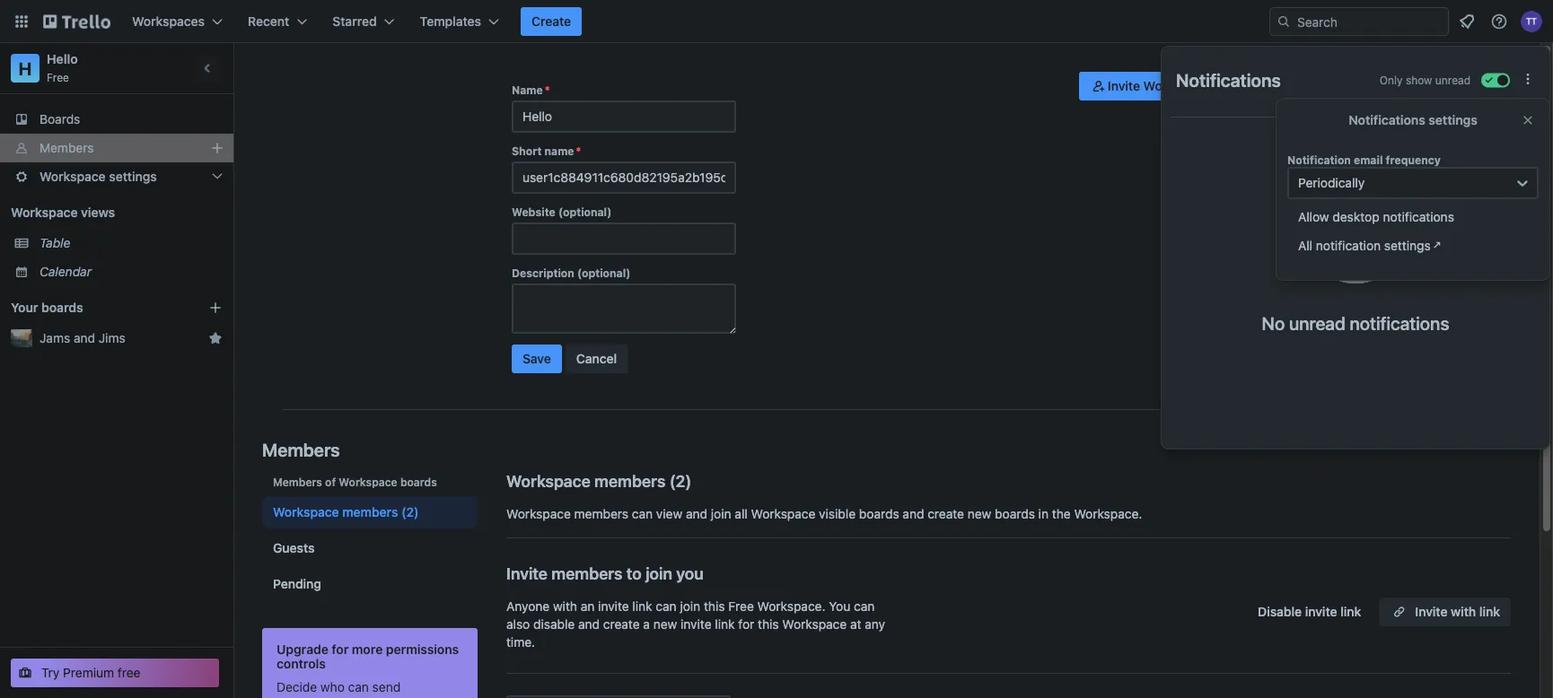 Task type: locate. For each thing, give the bounding box(es) containing it.
workspace
[[1143, 79, 1210, 93], [40, 169, 106, 184], [11, 205, 78, 220], [506, 471, 591, 491], [339, 476, 397, 488], [273, 505, 339, 520], [506, 507, 571, 522], [751, 507, 816, 522], [782, 617, 847, 632]]

try premium free
[[41, 666, 141, 681]]

0 vertical spatial notifications
[[1176, 69, 1281, 90]]

0 vertical spatial members
[[40, 141, 94, 155]]

at
[[850, 617, 861, 632]]

1 vertical spatial workspace members
[[273, 505, 398, 520]]

1 vertical spatial (optional)
[[577, 267, 631, 279]]

jams and jims
[[40, 331, 125, 346]]

unread right 'show'
[[1435, 74, 1471, 87]]

None text field
[[512, 284, 736, 334]]

1 horizontal spatial this
[[758, 617, 779, 632]]

0 vertical spatial (optional)
[[558, 206, 612, 218]]

settings down only show unread
[[1429, 113, 1478, 127]]

allow desktop notifications
[[1298, 210, 1454, 224]]

short name *
[[512, 145, 581, 157]]

2 vertical spatial join
[[680, 599, 700, 614]]

save button
[[512, 345, 562, 373]]

can left the view
[[632, 507, 653, 522]]

and inside anyone with an invite link can join this free workspace. you can also disable and create a new invite link for this workspace at any time.
[[578, 617, 600, 632]]

all notification settings link
[[1287, 232, 1537, 260]]

unread right no
[[1289, 312, 1346, 334]]

1 vertical spatial join
[[646, 564, 672, 583]]

you
[[829, 599, 850, 614]]

unread
[[1435, 74, 1471, 87], [1289, 312, 1346, 334]]

upgrade
[[277, 642, 328, 657]]

1 vertical spatial notifications
[[1349, 113, 1426, 127]]

(optional) right the website
[[558, 206, 612, 218]]

jams and jims link
[[40, 330, 201, 347]]

link
[[632, 599, 652, 614], [1341, 605, 1361, 619], [1480, 605, 1500, 619], [715, 617, 735, 632]]

with for invite
[[1451, 605, 1476, 619]]

join down you
[[680, 599, 700, 614]]

join inside anyone with an invite link can join this free workspace. you can also disable and create a new invite link for this workspace at any time.
[[680, 599, 700, 614]]

search image
[[1277, 14, 1291, 29]]

invite for invite with link
[[1415, 605, 1448, 619]]

0 horizontal spatial *
[[545, 83, 550, 96]]

workspace. inside anyone with an invite link can join this free workspace. you can also disable and create a new invite link for this workspace at any time.
[[757, 599, 826, 614]]

new left the in
[[968, 507, 992, 522]]

workspace settings
[[40, 169, 157, 184]]

and right the view
[[686, 507, 708, 522]]

notifications down only
[[1349, 113, 1426, 127]]

show
[[1406, 74, 1432, 87]]

1 vertical spatial workspace.
[[757, 599, 826, 614]]

invite right a
[[681, 617, 712, 632]]

can inside the upgrade for more permissions controls decide who can send invitations, edit workspac
[[348, 680, 369, 695]]

members inside invite workspace members button
[[1213, 79, 1269, 93]]

workspaces button
[[121, 7, 233, 36]]

boards
[[41, 300, 83, 315], [400, 476, 437, 488], [859, 507, 899, 522], [995, 507, 1035, 522]]

free
[[47, 71, 69, 83], [728, 599, 754, 614]]

your boards with 1 items element
[[11, 297, 181, 319]]

0 vertical spatial join
[[711, 507, 731, 522]]

0 horizontal spatial notifications
[[1176, 69, 1281, 90]]

desktop
[[1333, 210, 1380, 224]]

link inside button
[[1480, 605, 1500, 619]]

cancel
[[576, 351, 617, 366]]

recent
[[248, 14, 289, 29]]

settings for notifications settings
[[1429, 113, 1478, 127]]

anyone
[[506, 599, 550, 614]]

workspace members left the (
[[506, 471, 666, 491]]

workspace settings button
[[0, 163, 233, 191]]

0 vertical spatial notifications
[[1383, 210, 1454, 224]]

no
[[1262, 312, 1285, 334]]

with inside button
[[1451, 605, 1476, 619]]

invite
[[1108, 79, 1140, 93], [506, 564, 548, 583], [1415, 605, 1448, 619]]

1 vertical spatial new
[[653, 617, 677, 632]]

settings inside dropdown button
[[109, 169, 157, 184]]

invite for invite workspace members
[[1108, 79, 1140, 93]]

*
[[545, 83, 550, 96], [576, 145, 581, 157]]

2 horizontal spatial invite
[[1305, 605, 1337, 619]]

1 vertical spatial for
[[332, 642, 349, 657]]

website (optional)
[[512, 206, 612, 218]]

members of workspace boards
[[273, 476, 437, 488]]

1 horizontal spatial for
[[738, 617, 754, 632]]

invite
[[598, 599, 629, 614], [1305, 605, 1337, 619], [681, 617, 712, 632]]

1 horizontal spatial notifications
[[1349, 113, 1426, 127]]

members link
[[0, 134, 233, 163]]

0 horizontal spatial unread
[[1289, 312, 1346, 334]]

notifications inside button
[[1383, 210, 1454, 224]]

for inside anyone with an invite link can join this free workspace. you can also disable and create a new invite link for this workspace at any time.
[[738, 617, 754, 632]]

0 horizontal spatial with
[[553, 599, 577, 614]]

0 vertical spatial create
[[928, 507, 964, 522]]

invite for invite members to join you
[[506, 564, 548, 583]]

can up edit
[[348, 680, 369, 695]]

notifications for notifications
[[1176, 69, 1281, 90]]

workspace members
[[506, 471, 666, 491], [273, 505, 398, 520]]

invite members to join you
[[506, 564, 704, 583]]

1 vertical spatial notifications
[[1350, 312, 1449, 334]]

and down an in the left bottom of the page
[[578, 617, 600, 632]]

members left of on the bottom
[[273, 476, 322, 488]]

notifications for allow desktop notifications
[[1383, 210, 1454, 224]]

members up of on the bottom
[[262, 439, 340, 460]]

visible
[[819, 507, 856, 522]]

0 horizontal spatial invite
[[506, 564, 548, 583]]

hello link
[[47, 52, 78, 66]]

(
[[669, 471, 676, 491]]

controls
[[277, 657, 326, 672]]

1 horizontal spatial with
[[1451, 605, 1476, 619]]

jams
[[40, 331, 70, 346]]

notification
[[1287, 154, 1351, 166]]

new inside anyone with an invite link can join this free workspace. you can also disable and create a new invite link for this workspace at any time.
[[653, 617, 677, 632]]

workspace. left you
[[757, 599, 826, 614]]

0 horizontal spatial join
[[646, 564, 672, 583]]

for
[[738, 617, 754, 632], [332, 642, 349, 657]]

invite inside button
[[1305, 605, 1337, 619]]

with inside anyone with an invite link can join this free workspace. you can also disable and create a new invite link for this workspace at any time.
[[553, 599, 577, 614]]

1 horizontal spatial free
[[728, 599, 754, 614]]

notifications down "all notification settings" 'link'
[[1350, 312, 1449, 334]]

and left the jims
[[74, 331, 95, 346]]

with
[[553, 599, 577, 614], [1451, 605, 1476, 619]]

0 horizontal spatial invite
[[598, 599, 629, 614]]

notifications up "all notification settings" 'link'
[[1383, 210, 1454, 224]]

0 horizontal spatial for
[[332, 642, 349, 657]]

0 vertical spatial workspace members
[[506, 471, 666, 491]]

new right a
[[653, 617, 677, 632]]

1 horizontal spatial workspace.
[[1074, 507, 1142, 522]]

members down boards
[[40, 141, 94, 155]]

notifications
[[1383, 210, 1454, 224], [1350, 312, 1449, 334]]

1 vertical spatial settings
[[109, 169, 157, 184]]

terry turtle (terryturtle) image
[[1521, 11, 1542, 32]]

join right to
[[646, 564, 672, 583]]

disable
[[533, 617, 575, 632]]

2 vertical spatial settings
[[1384, 238, 1431, 253]]

1 vertical spatial *
[[576, 145, 581, 157]]

no unread notifications
[[1262, 312, 1449, 334]]

create button
[[521, 7, 582, 36]]

0 horizontal spatial free
[[47, 71, 69, 83]]

settings down allow desktop notifications button
[[1384, 238, 1431, 253]]

(optional) right description
[[577, 267, 631, 279]]

0 vertical spatial invite
[[1108, 79, 1140, 93]]

members
[[1213, 79, 1269, 93], [594, 471, 666, 491], [342, 505, 398, 520], [574, 507, 629, 522], [552, 564, 623, 583]]

invite workspace members
[[1108, 79, 1269, 93]]

0 vertical spatial settings
[[1429, 113, 1478, 127]]

1 horizontal spatial new
[[968, 507, 992, 522]]

guests link
[[262, 532, 478, 565]]

recent button
[[237, 7, 318, 36]]

notifications down search image
[[1176, 69, 1281, 90]]

your
[[11, 300, 38, 315]]

try premium free button
[[11, 659, 219, 688]]

hello free
[[47, 52, 78, 83]]

workspace. right the
[[1074, 507, 1142, 522]]

settings down the members link
[[109, 169, 157, 184]]

None text field
[[512, 101, 736, 133], [512, 162, 736, 194], [512, 223, 736, 255], [512, 101, 736, 133], [512, 162, 736, 194], [512, 223, 736, 255]]

workspace members down of on the bottom
[[273, 505, 398, 520]]

email
[[1354, 154, 1383, 166]]

join
[[711, 507, 731, 522], [646, 564, 672, 583], [680, 599, 700, 614]]

starred button
[[322, 7, 406, 36]]

primary element
[[0, 0, 1553, 43]]

1 horizontal spatial join
[[680, 599, 700, 614]]

workspace.
[[1074, 507, 1142, 522], [757, 599, 826, 614]]

0 horizontal spatial create
[[603, 617, 640, 632]]

invite right an in the left bottom of the page
[[598, 599, 629, 614]]

to
[[627, 564, 642, 583]]

taco image
[[1308, 164, 1404, 284]]

add board image
[[208, 301, 223, 315]]

1 horizontal spatial invite
[[681, 617, 712, 632]]

0 vertical spatial this
[[704, 599, 725, 614]]

workspace inside button
[[1143, 79, 1210, 93]]

1 horizontal spatial invite
[[1108, 79, 1140, 93]]

0 horizontal spatial this
[[704, 599, 725, 614]]

0 horizontal spatial workspace.
[[757, 599, 826, 614]]

notifications
[[1176, 69, 1281, 90], [1349, 113, 1426, 127]]

1 vertical spatial free
[[728, 599, 754, 614]]

2
[[676, 471, 685, 491]]

1 vertical spatial invite
[[506, 564, 548, 583]]

0 vertical spatial unread
[[1435, 74, 1471, 87]]

(optional) for description (optional)
[[577, 267, 631, 279]]

upgrade for more permissions controls decide who can send invitations, edit workspac
[[277, 642, 459, 699]]

invite right 'disable'
[[1305, 605, 1337, 619]]

1 vertical spatial this
[[758, 617, 779, 632]]

join left the all
[[711, 507, 731, 522]]

your boards
[[11, 300, 83, 315]]

1 vertical spatial create
[[603, 617, 640, 632]]

0 horizontal spatial new
[[653, 617, 677, 632]]

pending link
[[262, 568, 478, 601]]

0 vertical spatial free
[[47, 71, 69, 83]]

in
[[1038, 507, 1049, 522]]

2 vertical spatial invite
[[1415, 605, 1448, 619]]

1 horizontal spatial workspace members
[[506, 471, 666, 491]]

0 vertical spatial workspace.
[[1074, 507, 1142, 522]]

0 vertical spatial for
[[738, 617, 754, 632]]

name *
[[512, 83, 550, 96]]

templates
[[420, 14, 481, 29]]

and
[[74, 331, 95, 346], [686, 507, 708, 522], [903, 507, 924, 522], [578, 617, 600, 632]]

pending
[[273, 577, 321, 592]]

2 horizontal spatial join
[[711, 507, 731, 522]]

2 horizontal spatial invite
[[1415, 605, 1448, 619]]

invite workspace members button
[[1079, 72, 1279, 101]]



Task type: vqa. For each thing, say whether or not it's contained in the screenshot.
Create "button"
yes



Task type: describe. For each thing, give the bounding box(es) containing it.
create
[[532, 14, 571, 29]]

calendar
[[40, 264, 92, 279]]

1 horizontal spatial create
[[928, 507, 964, 522]]

1 vertical spatial members
[[262, 439, 340, 460]]

decide
[[277, 680, 317, 695]]

(2)
[[401, 505, 419, 520]]

starred
[[332, 14, 377, 29]]

who
[[320, 680, 345, 695]]

boards link
[[0, 105, 233, 134]]

and right visible
[[903, 507, 924, 522]]

notifications for no unread notifications
[[1350, 312, 1449, 334]]

can down you
[[656, 599, 677, 614]]

0 vertical spatial new
[[968, 507, 992, 522]]

free inside hello free
[[47, 71, 69, 83]]

sm image
[[1090, 77, 1108, 95]]

create inside anyone with an invite link can join this free workspace. you can also disable and create a new invite link for this workspace at any time.
[[603, 617, 640, 632]]

time.
[[506, 635, 535, 650]]

permissions
[[386, 642, 459, 657]]

hello
[[47, 52, 78, 66]]

workspace members can view and join all workspace visible boards and create new boards in the workspace.
[[506, 507, 1142, 522]]

description
[[512, 267, 574, 279]]

an
[[581, 599, 595, 614]]

with for anyone
[[553, 599, 577, 614]]

disable invite link button
[[1247, 598, 1372, 627]]

allow
[[1298, 210, 1329, 224]]

description (optional)
[[512, 267, 631, 279]]

for inside the upgrade for more permissions controls decide who can send invitations, edit workspac
[[332, 642, 349, 657]]

notification email frequency
[[1287, 154, 1441, 166]]

guests
[[273, 541, 315, 556]]

Search field
[[1291, 8, 1448, 35]]

h
[[18, 57, 32, 79]]

only
[[1380, 74, 1403, 87]]

jims
[[99, 331, 125, 346]]

1 horizontal spatial *
[[576, 145, 581, 157]]

link inside button
[[1341, 605, 1361, 619]]

the
[[1052, 507, 1071, 522]]

switch to… image
[[13, 13, 31, 31]]

try
[[41, 666, 60, 681]]

short
[[512, 145, 542, 157]]

can up at
[[854, 599, 875, 614]]

all notification settings
[[1298, 238, 1431, 253]]

starred icon image
[[208, 331, 223, 346]]

settings for workspace settings
[[109, 169, 157, 184]]

0 notifications image
[[1456, 11, 1478, 32]]

workspace views
[[11, 205, 115, 220]]

premium
[[63, 666, 114, 681]]

close popover image
[[1521, 113, 1535, 127]]

view
[[656, 507, 683, 522]]

1 horizontal spatial unread
[[1435, 74, 1471, 87]]

open information menu image
[[1490, 13, 1508, 31]]

back to home image
[[43, 7, 110, 36]]

disable
[[1258, 605, 1302, 619]]

boards
[[40, 112, 80, 127]]

notifications settings
[[1349, 113, 1478, 127]]

any
[[865, 617, 885, 632]]

all
[[735, 507, 748, 522]]

organizationdetailform element
[[512, 83, 736, 381]]

anyone with an invite link can join this free workspace. you can also disable and create a new invite link for this workspace at any time.
[[506, 599, 885, 650]]

boards up jams
[[41, 300, 83, 315]]

table link
[[40, 234, 223, 252]]

h link
[[11, 54, 40, 83]]

2 vertical spatial members
[[273, 476, 322, 488]]

workspace inside dropdown button
[[40, 169, 106, 184]]

boards up (2)
[[400, 476, 437, 488]]

allow desktop notifications button
[[1287, 203, 1539, 232]]

boards left the in
[[995, 507, 1035, 522]]

of
[[325, 476, 336, 488]]

you
[[676, 564, 704, 583]]

website
[[512, 206, 556, 218]]

(optional) for website (optional)
[[558, 206, 612, 218]]

1 vertical spatial unread
[[1289, 312, 1346, 334]]

settings inside 'link'
[[1384, 238, 1431, 253]]

notification
[[1316, 238, 1381, 253]]

frequency
[[1386, 154, 1441, 166]]

workspaces
[[132, 14, 205, 29]]

more
[[352, 642, 383, 657]]

calendar link
[[40, 263, 223, 281]]

table
[[40, 236, 70, 250]]

name
[[545, 145, 574, 157]]

edit
[[343, 698, 365, 699]]

0 horizontal spatial workspace members
[[273, 505, 398, 520]]

all
[[1298, 238, 1313, 253]]

boards right visible
[[859, 507, 899, 522]]

invite with link button
[[1379, 598, 1511, 627]]

0 vertical spatial *
[[545, 83, 550, 96]]

free
[[118, 666, 141, 681]]

views
[[81, 205, 115, 220]]

disable invite link
[[1258, 605, 1361, 619]]

templates button
[[409, 7, 510, 36]]

workspace inside anyone with an invite link can join this free workspace. you can also disable and create a new invite link for this workspace at any time.
[[782, 617, 847, 632]]

invitations,
[[277, 698, 339, 699]]

send
[[372, 680, 401, 695]]

free inside anyone with an invite link can join this free workspace. you can also disable and create a new invite link for this workspace at any time.
[[728, 599, 754, 614]]

periodically
[[1298, 176, 1365, 190]]

workspace navigation collapse icon image
[[196, 56, 221, 81]]

only show unread
[[1380, 74, 1471, 87]]

name
[[512, 83, 543, 96]]

notifications for notifications settings
[[1349, 113, 1426, 127]]

save
[[523, 351, 551, 366]]

cancel button
[[565, 345, 628, 373]]

( 2 )
[[669, 471, 692, 491]]



